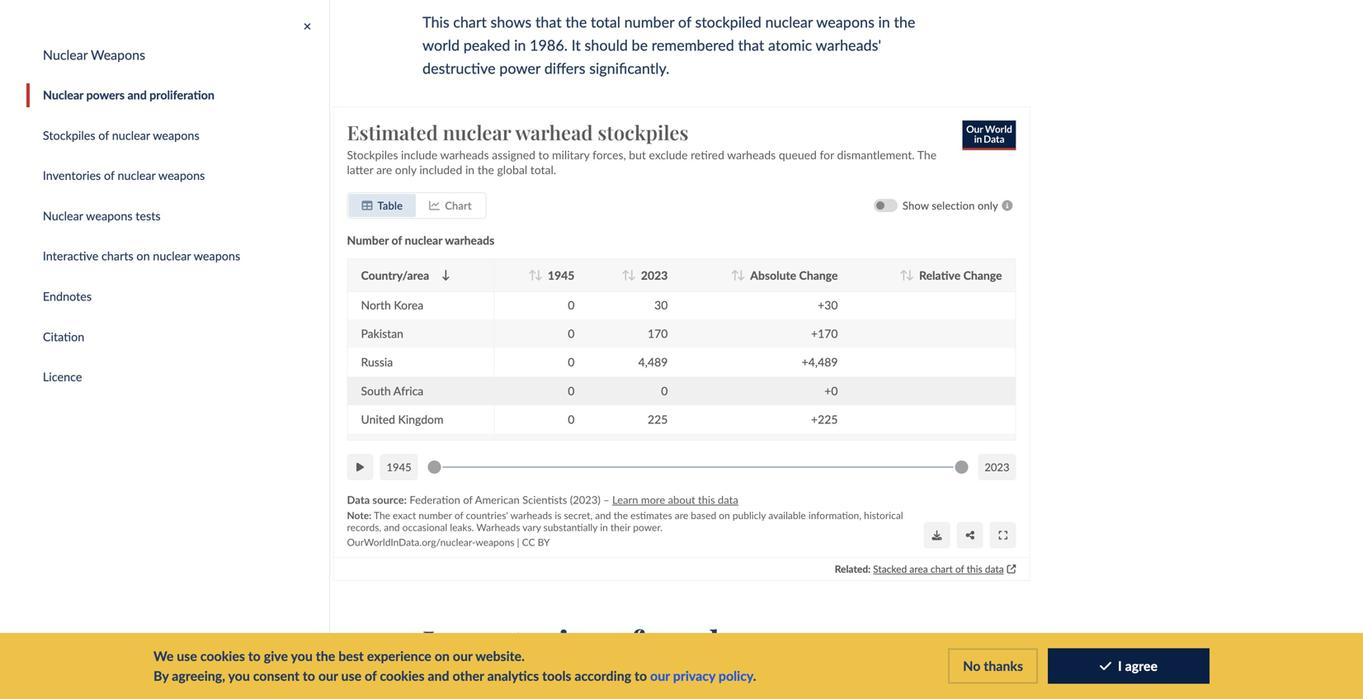 Task type: locate. For each thing, give the bounding box(es) containing it.
of down powers
[[99, 128, 109, 142]]

0
[[568, 269, 575, 283], [568, 298, 575, 312], [568, 326, 575, 340], [568, 355, 575, 369], [568, 384, 575, 398], [661, 384, 668, 398], [568, 412, 575, 426]]

significantly.
[[590, 59, 670, 77]]

that up 1986.
[[536, 13, 562, 31]]

nuclear weapons tests
[[43, 209, 161, 223]]

no thanks
[[964, 658, 1024, 674]]

225
[[648, 412, 668, 426]]

exact
[[393, 509, 416, 521]]

united down south
[[361, 412, 395, 426]]

1 united from the top
[[361, 412, 395, 426]]

stockpiles up the latter
[[347, 147, 398, 161]]

warheads down data source: federation of american scientists (2023) – learn more about this data at the bottom of the page
[[511, 509, 553, 521]]

endnotes link
[[26, 285, 329, 308]]

and right powers
[[128, 88, 147, 102]]

2023 up expand image
[[985, 460, 1010, 474]]

nuclear up "atomic"
[[766, 13, 813, 31]]

4 arrow down long image from the left
[[738, 270, 746, 280]]

1 vertical spatial are
[[675, 509, 689, 521]]

and left other
[[428, 668, 450, 684]]

0 horizontal spatial are
[[377, 162, 392, 176]]

to inside the estimated nuclear warhead stockpiles stockpiles include warheads assigned to military forces, but exclude retired warheads queued for dismantlement. the latter are only included in the global total.
[[539, 147, 549, 161]]

use down the best
[[341, 668, 362, 684]]

number inside the note: the exact number of countries' warheads is secret, and the estimates are based on publicly available information, historical records, and occasional leaks. warheads vary substantially in their power.
[[419, 509, 452, 521]]

weapons down the nuclear weapons tests link
[[194, 249, 241, 263]]

0 horizontal spatial arrow up long image
[[529, 270, 537, 280]]

arrow down long image for absolute change
[[738, 270, 746, 280]]

data up the 'publicly'
[[718, 493, 739, 506]]

you right give
[[291, 648, 313, 664]]

1 arrow up long image from the left
[[529, 270, 537, 280]]

1 horizontal spatial inventories
[[423, 619, 603, 665]]

power.
[[633, 521, 663, 533]]

weapons
[[817, 13, 875, 31], [153, 128, 200, 142], [159, 168, 205, 182], [86, 209, 133, 223], [194, 249, 241, 263], [476, 536, 515, 548], [778, 619, 916, 665]]

the down source:
[[374, 509, 390, 521]]

nuclear for nuclear weapons
[[43, 47, 88, 63]]

change right relative
[[964, 268, 1003, 282]]

0 vertical spatial on
[[137, 249, 150, 263]]

0 horizontal spatial inventories of nuclear weapons
[[43, 168, 205, 182]]

stockpiles down powers
[[43, 128, 96, 142]]

nuclear left weapons
[[43, 47, 88, 63]]

1 vertical spatial data
[[986, 563, 1005, 575]]

0 for 4,489
[[568, 355, 575, 369]]

weapons down "warheads"
[[476, 536, 515, 548]]

related: stacked area chart of this data
[[835, 563, 1005, 575]]

of right number
[[392, 233, 402, 247]]

this down share nodes icon
[[967, 563, 983, 575]]

the inside the note: the exact number of countries' warheads is secret, and the estimates are based on publicly available information, historical records, and occasional leaks. warheads vary substantially in their power.
[[614, 509, 628, 521]]

0 horizontal spatial 1945
[[387, 460, 412, 474]]

this up based
[[698, 493, 715, 506]]

chart up peaked
[[453, 13, 487, 31]]

0 for 0
[[568, 384, 575, 398]]

to right consent at the left bottom
[[303, 668, 315, 684]]

1 horizontal spatial stockpiles
[[347, 147, 398, 161]]

4,489
[[639, 355, 668, 369]]

1 horizontal spatial on
[[435, 648, 450, 664]]

inventories of nuclear weapons link
[[26, 164, 329, 188]]

chart right area
[[931, 563, 953, 575]]

stockpiles
[[43, 128, 96, 142], [347, 147, 398, 161]]

0 vertical spatial that
[[536, 13, 562, 31]]

are down about
[[675, 509, 689, 521]]

1 horizontal spatial you
[[291, 648, 313, 664]]

nuclear up tests
[[118, 168, 156, 182]]

close table of contents image
[[304, 21, 311, 31]]

0 vertical spatial only
[[395, 162, 417, 176]]

0 vertical spatial stockpiles
[[43, 128, 96, 142]]

according
[[575, 668, 632, 684]]

inventories of nuclear weapons up privacy
[[423, 619, 916, 665]]

0 vertical spatial number
[[625, 13, 675, 31]]

you left consent at the left bottom
[[228, 668, 250, 684]]

no thanks button
[[949, 648, 1039, 684]]

vary
[[523, 521, 541, 533]]

1 vertical spatial chart
[[445, 199, 472, 212]]

weapons inside inventories of nuclear weapons link
[[159, 168, 205, 182]]

0 horizontal spatial 2023
[[641, 268, 668, 282]]

0 horizontal spatial data
[[718, 493, 739, 506]]

1 vertical spatial 2023
[[985, 460, 1010, 474]]

this chart shows that the total number of stockpiled nuclear weapons in the world peaked in 1986. it should be remembered that atomic warheads' destructive power differs significantly.
[[423, 13, 916, 77]]

+0
[[825, 384, 838, 398]]

of up "remembered"
[[679, 13, 692, 31]]

cookies up agreeing,
[[200, 648, 245, 664]]

world
[[423, 36, 460, 54]]

change for absolute change
[[800, 268, 838, 282]]

nuclear inside the estimated nuclear warhead stockpiles stockpiles include warheads assigned to military forces, but exclude retired warheads queued for dismantlement. the latter are only included in the global total.
[[443, 119, 511, 145]]

our left privacy
[[651, 668, 670, 684]]

use up agreeing,
[[177, 648, 197, 664]]

in up the power
[[514, 36, 526, 54]]

only down include
[[395, 162, 417, 176]]

we use cookies to give you the best experience on our website. by agreeing, you consent to our use of cookies and other analytics tools according to our privacy policy .
[[154, 648, 757, 684]]

dismantlement.
[[838, 147, 915, 161]]

cc by link
[[522, 536, 550, 548]]

2 arrow up long image from the left
[[622, 270, 630, 280]]

2 vertical spatial on
[[435, 648, 450, 664]]

subscribe button
[[1178, 660, 1258, 686]]

0 horizontal spatial this
[[698, 493, 715, 506]]

1 horizontal spatial arrow up long image
[[622, 270, 630, 280]]

1 horizontal spatial number
[[625, 13, 675, 31]]

warheads
[[440, 147, 489, 161], [728, 147, 776, 161], [445, 233, 495, 247], [511, 509, 553, 521]]

and inside nuclear powers and proliferation link
[[128, 88, 147, 102]]

selection
[[932, 199, 975, 212]]

2 vertical spatial nuclear
[[43, 209, 83, 223]]

0 for 225
[[568, 412, 575, 426]]

1 vertical spatial united
[[361, 441, 395, 455]]

experience
[[367, 648, 432, 664]]

nuclear up assigned at the top left of the page
[[443, 119, 511, 145]]

weapons left tests
[[86, 209, 133, 223]]

number up be
[[625, 13, 675, 31]]

nuclear for nuclear weapons tests
[[43, 209, 83, 223]]

0 vertical spatial 1945
[[548, 268, 575, 282]]

nuclear powers and proliferation link
[[26, 83, 329, 107]]

of up nuclear weapons tests
[[104, 168, 115, 182]]

0 horizontal spatial change
[[800, 268, 838, 282]]

warheads up included
[[440, 147, 489, 161]]

1 vertical spatial inventories of nuclear weapons
[[423, 619, 916, 665]]

estimated nuclear warhead stockpiles stockpiles include warheads assigned to military forces, but exclude retired warheads queued for dismantlement. the latter are only included in the global total.
[[347, 119, 937, 176]]

give
[[264, 648, 288, 664]]

weapons
[[91, 47, 145, 63]]

nuclear up our privacy policy link
[[651, 619, 770, 665]]

leaks.
[[450, 521, 474, 533]]

nuclear weapons link
[[26, 43, 329, 67]]

1 horizontal spatial data
[[986, 563, 1005, 575]]

2 united from the top
[[361, 441, 395, 455]]

1 vertical spatial stockpiles
[[347, 147, 398, 161]]

on right based
[[719, 509, 730, 521]]

1 vertical spatial you
[[228, 668, 250, 684]]

nuclear
[[43, 47, 88, 63], [43, 88, 83, 102], [43, 209, 83, 223]]

tests
[[136, 209, 161, 223]]

note: the exact number of countries' warheads is secret, and the estimates are based on publicly available information, historical records, and occasional leaks. warheads vary substantially in their power.
[[347, 509, 904, 533]]

in inside the estimated nuclear warhead stockpiles stockpiles include warheads assigned to military forces, but exclude retired warheads queued for dismantlement. the latter are only included in the global total.
[[466, 162, 475, 176]]

number down 'federation' on the left
[[419, 509, 452, 521]]

the right dismantlement.
[[918, 147, 937, 161]]

2 arrow down long image from the left
[[535, 270, 543, 280]]

1 change from the left
[[800, 268, 838, 282]]

inventories
[[43, 168, 101, 182], [423, 619, 603, 665]]

warheads right retired
[[728, 147, 776, 161]]

chart line image
[[429, 200, 440, 211]]

our privacy policy link
[[651, 668, 754, 684]]

+225
[[812, 412, 838, 426]]

and
[[128, 88, 147, 102], [595, 509, 611, 521], [384, 521, 400, 533], [428, 668, 450, 684]]

but
[[629, 147, 646, 161]]

table image
[[362, 200, 373, 211]]

1 vertical spatial the
[[374, 509, 390, 521]]

to up total.
[[539, 147, 549, 161]]

only
[[395, 162, 417, 176], [978, 199, 999, 212]]

united up play icon
[[361, 441, 395, 455]]

number
[[625, 13, 675, 31], [419, 509, 452, 521]]

weapons up warheads'
[[817, 13, 875, 31]]

0 for 30
[[568, 298, 575, 312]]

1945
[[548, 268, 575, 282], [387, 460, 412, 474]]

2023 up the 30
[[641, 268, 668, 282]]

best
[[339, 648, 364, 664]]

arrow up long image
[[731, 270, 739, 280]]

2 horizontal spatial our
[[651, 668, 670, 684]]

and down –
[[595, 509, 611, 521]]

atomic
[[769, 36, 813, 54]]

our up other
[[453, 648, 473, 664]]

federation
[[410, 493, 461, 506]]

3 arrow up long image from the left
[[900, 270, 908, 280]]

by
[[154, 668, 169, 684]]

0 horizontal spatial use
[[177, 648, 197, 664]]

1 vertical spatial that
[[738, 36, 765, 54]]

of right area
[[956, 563, 965, 575]]

2 nuclear from the top
[[43, 88, 83, 102]]

0 vertical spatial cookies
[[200, 648, 245, 664]]

0 vertical spatial united
[[361, 412, 395, 426]]

1 vertical spatial this
[[967, 563, 983, 575]]

based
[[691, 509, 717, 521]]

table link
[[349, 194, 416, 217]]

1 horizontal spatial the
[[918, 147, 937, 161]]

cookies
[[200, 648, 245, 664], [380, 668, 425, 684]]

south africa
[[361, 384, 424, 398]]

cookies down experience
[[380, 668, 425, 684]]

0 horizontal spatial the
[[374, 509, 390, 521]]

nuclear down chart line image
[[405, 233, 443, 247]]

total.
[[531, 162, 557, 176]]

0 vertical spatial the
[[918, 147, 937, 161]]

powers
[[86, 88, 125, 102]]

warheads down the chart link
[[445, 233, 495, 247]]

inventories up analytics
[[423, 619, 603, 665]]

download image
[[933, 530, 942, 540]]

other
[[453, 668, 484, 684]]

weapons inside the this chart shows that the total number of stockpiled nuclear weapons in the world peaked in 1986. it should be remembered that atomic warheads' destructive power differs significantly.
[[817, 13, 875, 31]]

that down stockpiled
[[738, 36, 765, 54]]

are inside the note: the exact number of countries' warheads is secret, and the estimates are based on publicly available information, historical records, and occasional leaks. warheads vary substantially in their power.
[[675, 509, 689, 521]]

weapons down stockpiles of nuclear weapons link
[[159, 168, 205, 182]]

in right included
[[466, 162, 475, 176]]

0 horizontal spatial number
[[419, 509, 452, 521]]

data left up right from square image
[[986, 563, 1005, 575]]

0 horizontal spatial inventories
[[43, 168, 101, 182]]

1 horizontal spatial are
[[675, 509, 689, 521]]

0 horizontal spatial only
[[395, 162, 417, 176]]

+170
[[812, 326, 838, 340]]

note:
[[347, 509, 372, 521]]

1 vertical spatial cookies
[[380, 668, 425, 684]]

0 vertical spatial this
[[698, 493, 715, 506]]

nuclear up "interactive"
[[43, 209, 83, 223]]

the inside the estimated nuclear warhead stockpiles stockpiles include warheads assigned to military forces, but exclude retired warheads queued for dismantlement. the latter are only included in the global total.
[[918, 147, 937, 161]]

arrow down long image for 2023
[[628, 270, 636, 280]]

absolute
[[751, 268, 797, 282]]

is
[[555, 509, 562, 521]]

1 vertical spatial nuclear
[[43, 88, 83, 102]]

0 vertical spatial nuclear
[[43, 47, 88, 63]]

of left the countries'
[[455, 509, 464, 521]]

0 vertical spatial data
[[718, 493, 739, 506]]

1 horizontal spatial 1945
[[548, 268, 575, 282]]

our right consent at the left bottom
[[319, 668, 338, 684]]

arrow up long image for 2023
[[622, 270, 630, 280]]

2023
[[641, 268, 668, 282], [985, 460, 1010, 474]]

remembered
[[652, 36, 735, 54]]

1 horizontal spatial change
[[964, 268, 1003, 282]]

on right experience
[[435, 648, 450, 664]]

arrow up long image
[[529, 270, 537, 280], [622, 270, 630, 280], [900, 270, 908, 280]]

only right the selection
[[978, 199, 999, 212]]

we
[[154, 648, 174, 664]]

nuclear for nuclear powers and proliferation
[[43, 88, 83, 102]]

nuclear left powers
[[43, 88, 83, 102]]

0 vertical spatial you
[[291, 648, 313, 664]]

nuclear powers and proliferation
[[43, 88, 215, 102]]

analytics
[[488, 668, 539, 684]]

ourworldindata.org/nuclear-weapons | cc by
[[347, 536, 550, 548]]

privacy
[[674, 668, 716, 684]]

the
[[566, 13, 587, 31], [894, 13, 916, 31], [478, 162, 494, 176], [614, 509, 628, 521], [316, 648, 335, 664]]

that
[[536, 13, 562, 31], [738, 36, 765, 54]]

publicly
[[733, 509, 766, 521]]

0 horizontal spatial on
[[137, 249, 150, 263]]

are right the latter
[[377, 162, 392, 176]]

in left their
[[600, 521, 608, 533]]

on inside the note: the exact number of countries' warheads is secret, and the estimates are based on publicly available information, historical records, and occasional leaks. warheads vary substantially in their power.
[[719, 509, 730, 521]]

by
[[538, 536, 550, 548]]

1 horizontal spatial that
[[738, 36, 765, 54]]

learn
[[613, 493, 639, 506]]

should
[[585, 36, 628, 54]]

0 vertical spatial are
[[377, 162, 392, 176]]

2 horizontal spatial on
[[719, 509, 730, 521]]

0 vertical spatial inventories
[[43, 168, 101, 182]]

arrow down long image
[[442, 270, 450, 280], [535, 270, 543, 280], [628, 270, 636, 280], [738, 270, 746, 280]]

related:
[[835, 563, 871, 575]]

1 vertical spatial on
[[719, 509, 730, 521]]

of down experience
[[365, 668, 377, 684]]

1 horizontal spatial only
[[978, 199, 999, 212]]

3 arrow down long image from the left
[[628, 270, 636, 280]]

only inside the estimated nuclear warhead stockpiles stockpiles include warheads assigned to military forces, but exclude retired warheads queued for dismantlement. the latter are only included in the global total.
[[395, 162, 417, 176]]

1 vertical spatial 1945
[[387, 460, 412, 474]]

on right charts
[[137, 249, 150, 263]]

occasional
[[403, 521, 448, 533]]

nuclear inside "link"
[[43, 47, 88, 63]]

korea
[[394, 298, 424, 312]]

0 vertical spatial 2023
[[641, 268, 668, 282]]

nuclear down the nuclear weapons tests link
[[153, 249, 191, 263]]

change up +30
[[800, 268, 838, 282]]

weapons inside stockpiles of nuclear weapons link
[[153, 128, 200, 142]]

chart right chart line image
[[445, 199, 472, 212]]

1 vertical spatial use
[[341, 668, 362, 684]]

are
[[377, 162, 392, 176], [675, 509, 689, 521]]

0 horizontal spatial you
[[228, 668, 250, 684]]

of inside the note: the exact number of countries' warheads is secret, and the estimates are based on publicly available information, historical records, and occasional leaks. warheads vary substantially in their power.
[[455, 509, 464, 521]]

1 vertical spatial number
[[419, 509, 452, 521]]

united
[[361, 412, 395, 426], [361, 441, 395, 455]]

3 nuclear from the top
[[43, 209, 83, 223]]

2 horizontal spatial arrow up long image
[[900, 270, 908, 280]]

(2023)
[[570, 493, 601, 506]]

1 nuclear from the top
[[43, 47, 88, 63]]

inventories of nuclear weapons down "stockpiles of nuclear weapons"
[[43, 168, 205, 182]]

1 horizontal spatial use
[[341, 668, 362, 684]]

inventories up nuclear weapons tests
[[43, 168, 101, 182]]

2 change from the left
[[964, 268, 1003, 282]]

0 vertical spatial chart
[[453, 13, 487, 31]]

weapons down nuclear powers and proliferation link
[[153, 128, 200, 142]]



Task type: describe. For each thing, give the bounding box(es) containing it.
states
[[398, 441, 430, 455]]

show selection only
[[903, 199, 999, 212]]

africa
[[394, 384, 424, 398]]

30
[[655, 298, 668, 312]]

citation
[[43, 329, 85, 344]]

1 arrow down long image from the left
[[442, 270, 450, 280]]

i agree
[[1119, 658, 1158, 674]]

included
[[420, 162, 463, 176]]

it
[[572, 36, 581, 54]]

scientists
[[523, 493, 568, 506]]

1 vertical spatial only
[[978, 199, 999, 212]]

global
[[497, 162, 528, 176]]

information,
[[809, 509, 862, 521]]

nuclear weapons
[[43, 47, 145, 63]]

stockpiles
[[598, 119, 689, 145]]

arrow up long image for relative change
[[900, 270, 908, 280]]

of up the countries'
[[463, 493, 473, 506]]

of up according at the bottom left of page
[[611, 619, 643, 665]]

stockpiled
[[696, 13, 762, 31]]

weapons inside the nuclear weapons tests link
[[86, 209, 133, 223]]

pakistan
[[361, 326, 404, 340]]

no
[[964, 658, 981, 674]]

are inside the estimated nuclear warhead stockpiles stockpiles include warheads assigned to military forces, but exclude retired warheads queued for dismantlement. the latter are only included in the global total.
[[377, 162, 392, 176]]

number
[[347, 233, 389, 247]]

up right from square image
[[1008, 565, 1017, 574]]

chart inside the this chart shows that the total number of stockpiled nuclear weapons in the world peaked in 1986. it should be remembered that atomic warheads' destructive power differs significantly.
[[453, 13, 487, 31]]

to left give
[[248, 648, 261, 664]]

countries'
[[466, 509, 508, 521]]

ourworldindata.org/nuclear-
[[347, 536, 476, 548]]

weapons inside interactive charts on nuclear weapons link
[[194, 249, 241, 263]]

queued
[[779, 147, 817, 161]]

0 horizontal spatial stockpiles
[[43, 128, 96, 142]]

this
[[423, 13, 450, 31]]

0 horizontal spatial that
[[536, 13, 562, 31]]

of inside we use cookies to give you the best experience on our website. by agreeing, you consent to our use of cookies and other analytics tools according to our privacy policy .
[[365, 668, 377, 684]]

arrow up long image for 1945
[[529, 270, 537, 280]]

retired
[[691, 147, 725, 161]]

stockpiles inside the estimated nuclear warhead stockpiles stockpiles include warheads assigned to military forces, but exclude retired warheads queued for dismantlement. the latter are only included in the global total.
[[347, 147, 398, 161]]

check image
[[1101, 660, 1112, 673]]

charts
[[102, 249, 134, 263]]

change for relative change
[[964, 268, 1003, 282]]

data source: federation of american scientists (2023) – learn more about this data
[[347, 493, 739, 506]]

–
[[604, 493, 610, 506]]

stockpiles of nuclear weapons link
[[26, 124, 329, 147]]

united for united kingdom
[[361, 412, 395, 426]]

weapons down related:
[[778, 619, 916, 665]]

2 vertical spatial chart
[[931, 563, 953, 575]]

website.
[[476, 648, 525, 664]]

citation link
[[26, 325, 329, 349]]

agreeing,
[[172, 668, 225, 684]]

0 for 170
[[568, 326, 575, 340]]

chart inside the chart link
[[445, 199, 472, 212]]

the inside the estimated nuclear warhead stockpiles stockpiles include warheads assigned to military forces, but exclude retired warheads queued for dismantlement. the latter are only included in the global total.
[[478, 162, 494, 176]]

share nodes image
[[966, 530, 975, 540]]

and up ourworldindata.org/nuclear- in the bottom left of the page
[[384, 521, 400, 533]]

country/area
[[361, 268, 430, 282]]

area
[[910, 563, 929, 575]]

the inside we use cookies to give you the best experience on our website. by agreeing, you consent to our use of cookies and other analytics tools according to our privacy policy .
[[316, 648, 335, 664]]

chart link
[[416, 194, 485, 217]]

0 vertical spatial inventories of nuclear weapons
[[43, 168, 205, 182]]

1 vertical spatial inventories
[[423, 619, 603, 665]]

table
[[378, 199, 403, 212]]

circle info image
[[999, 200, 1017, 211]]

1 horizontal spatial cookies
[[380, 668, 425, 684]]

american
[[475, 493, 520, 506]]

united for united states
[[361, 441, 395, 455]]

to right according at the bottom left of page
[[635, 668, 647, 684]]

differs
[[545, 59, 586, 77]]

tools
[[543, 668, 572, 684]]

i agree button
[[1049, 648, 1210, 684]]

of inside the this chart shows that the total number of stockpiled nuclear weapons in the world peaked in 1986. it should be remembered that atomic warheads' destructive power differs significantly.
[[679, 13, 692, 31]]

expand image
[[999, 530, 1008, 540]]

the inside the note: the exact number of countries' warheads is secret, and the estimates are based on publicly available information, historical records, and occasional leaks. warheads vary substantially in their power.
[[374, 509, 390, 521]]

nuclear inside the this chart shows that the total number of stockpiled nuclear weapons in the world peaked in 1986. it should be remembered that atomic warheads' destructive power differs significantly.
[[766, 13, 813, 31]]

warheads inside the note: the exact number of countries' warheads is secret, and the estimates are based on publicly available information, historical records, and occasional leaks. warheads vary substantially in their power.
[[511, 509, 553, 521]]

estimated nuclear warhead stockpiles link
[[347, 119, 689, 145]]

united kingdom
[[361, 412, 444, 426]]

0 horizontal spatial cookies
[[200, 648, 245, 664]]

learn more about this data link
[[613, 493, 739, 506]]

ourworldindata.org/nuclear-weapons link
[[347, 536, 515, 548]]

+30
[[818, 298, 838, 312]]

i
[[1119, 658, 1123, 674]]

available
[[769, 509, 806, 521]]

records,
[[347, 521, 382, 533]]

on inside we use cookies to give you the best experience on our website. by agreeing, you consent to our use of cookies and other analytics tools according to our privacy policy .
[[435, 648, 450, 664]]

+90
[[818, 269, 838, 283]]

warhead
[[515, 119, 593, 145]]

+4,489
[[802, 355, 838, 369]]

destructive
[[423, 59, 496, 77]]

north korea
[[361, 298, 424, 312]]

power
[[500, 59, 541, 77]]

arrow down long image for 1945
[[535, 270, 543, 280]]

include
[[401, 147, 438, 161]]

and inside we use cookies to give you the best experience on our website. by agreeing, you consent to our use of cookies and other analytics tools according to our privacy policy .
[[428, 668, 450, 684]]

russia
[[361, 355, 393, 369]]

in inside the note: the exact number of countries' warheads is secret, and the estimates are based on publicly available information, historical records, and occasional leaks. warheads vary substantially in their power.
[[600, 521, 608, 533]]

interactive
[[43, 249, 99, 263]]

nuclear down nuclear powers and proliferation on the left
[[112, 128, 150, 142]]

licence link
[[26, 365, 329, 389]]

endnotes
[[43, 289, 92, 303]]

military
[[552, 147, 590, 161]]

0 horizontal spatial our
[[319, 668, 338, 684]]

interactive charts on nuclear weapons
[[43, 249, 241, 263]]

play image
[[357, 462, 364, 472]]

for
[[820, 147, 835, 161]]

absolute change
[[751, 268, 838, 282]]

stacked
[[874, 563, 908, 575]]

1 horizontal spatial this
[[967, 563, 983, 575]]

1 horizontal spatial our
[[453, 648, 473, 664]]

their
[[611, 521, 631, 533]]

south
[[361, 384, 391, 398]]

1 horizontal spatial 2023
[[985, 460, 1010, 474]]

|
[[517, 536, 520, 548]]

0 vertical spatial use
[[177, 648, 197, 664]]

arrow down long image
[[907, 270, 915, 280]]

1 horizontal spatial inventories of nuclear weapons
[[423, 619, 916, 665]]

in up warheads'
[[879, 13, 891, 31]]

stacked area chart of this data link
[[874, 562, 1005, 576]]

number inside the this chart shows that the total number of stockpiled nuclear weapons in the world peaked in 1986. it should be remembered that atomic warheads' destructive power differs significantly.
[[625, 13, 675, 31]]



Task type: vqa. For each thing, say whether or not it's contained in the screenshot.


